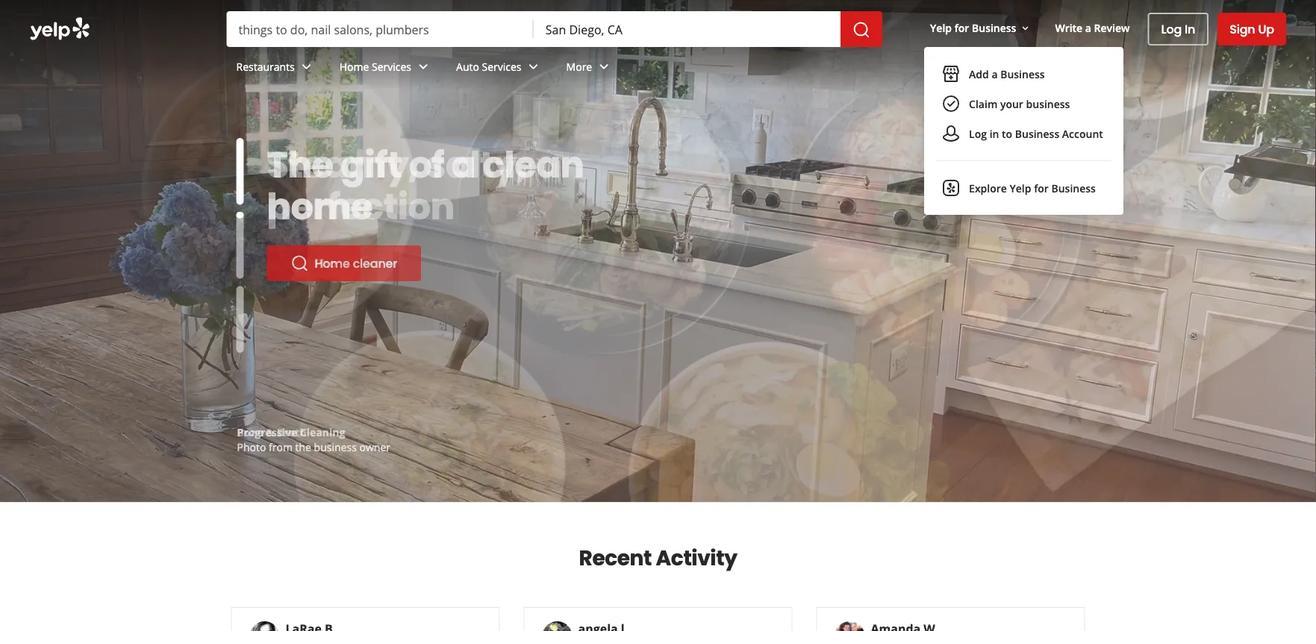 Task type: vqa. For each thing, say whether or not it's contained in the screenshot.
perfection
yes



Task type: describe. For each thing, give the bounding box(es) containing it.
explore
[[970, 181, 1008, 195]]

progressive
[[237, 425, 297, 440]]

restaurants link
[[224, 47, 328, 90]]

up
[[1259, 21, 1275, 37]]

progressive cleaning link
[[237, 425, 345, 440]]

24 chevron down v2 image for auto services
[[525, 58, 543, 76]]

24 chevron down v2 image for restaurants
[[298, 58, 316, 76]]

select slide image
[[236, 138, 244, 205]]

business inside bone & broth photo from the business owner
[[314, 440, 357, 455]]

clean
[[483, 140, 585, 190]]

bone
[[237, 425, 264, 440]]

owner inside bone & broth photo from the business owner
[[360, 440, 391, 455]]

steamy,
[[267, 140, 419, 190]]

services for auto services
[[482, 59, 522, 74]]

recent activity
[[579, 544, 738, 573]]

explore yelp for business
[[970, 181, 1096, 195]]

home services
[[340, 59, 412, 74]]

write a review link
[[1050, 14, 1136, 41]]

explore recent activity section section
[[219, 503, 1098, 632]]

add a business button
[[937, 59, 1112, 89]]

log in to business account
[[970, 127, 1104, 141]]

perfection
[[267, 182, 455, 232]]

add a business
[[970, 67, 1045, 81]]

in
[[990, 127, 1000, 141]]

a inside the gift of a clean home
[[452, 140, 476, 190]]

review
[[1095, 21, 1130, 35]]

sign
[[1230, 21, 1256, 37]]

yelp inside "button"
[[1010, 181, 1032, 195]]

the
[[267, 140, 334, 190]]

24 friends v2 image
[[943, 125, 961, 143]]

your
[[1001, 97, 1024, 111]]

24 search v2 image
[[291, 255, 309, 273]]

from inside bone & broth photo from the business owner
[[269, 440, 293, 455]]

none field near
[[546, 21, 829, 37]]

home cleaner link
[[267, 246, 421, 282]]

Find text field
[[239, 21, 522, 37]]

home cleaner
[[315, 255, 398, 272]]

cleaner
[[353, 255, 398, 272]]

in
[[1185, 21, 1196, 38]]

bone & broth link
[[237, 425, 307, 440]]

for inside "button"
[[1035, 181, 1049, 195]]

yelp for business button
[[925, 14, 1038, 41]]

24 chevron down v2 image for home services
[[415, 58, 432, 76]]

recent
[[579, 544, 652, 573]]

none search field inside search box
[[227, 11, 886, 47]]

business right to
[[1016, 127, 1060, 141]]

search image
[[853, 21, 871, 39]]

log for log in
[[1162, 21, 1182, 38]]

yelp inside button
[[931, 21, 952, 35]]

owner inside progressive cleaning photo from the business owner
[[360, 440, 391, 455]]

pho link
[[267, 246, 361, 282]]

yelp for business
[[931, 21, 1017, 35]]

from inside progressive cleaning photo from the business owner
[[269, 440, 293, 455]]

photo inside bone & broth photo from the business owner
[[237, 440, 266, 455]]

&
[[266, 425, 274, 440]]

Near text field
[[546, 21, 829, 37]]

services for home services
[[372, 59, 412, 74]]

salty,
[[426, 140, 527, 190]]

claim your business button
[[937, 89, 1112, 119]]

24 claim v2 image
[[943, 95, 961, 113]]



Task type: locate. For each thing, give the bounding box(es) containing it.
1 vertical spatial a
[[992, 67, 998, 81]]

write a review
[[1056, 21, 1130, 35]]

of
[[409, 140, 445, 190]]

restaurants
[[236, 59, 295, 74]]

progressive cleaning photo from the business owner
[[237, 425, 391, 455]]

log in to business account button
[[937, 119, 1112, 149]]

activity
[[656, 544, 738, 573]]

for inside button
[[955, 21, 970, 35]]

1 24 chevron down v2 image from the left
[[298, 58, 316, 76]]

sign up
[[1230, 21, 1275, 37]]

services down find text field
[[372, 59, 412, 74]]

write
[[1056, 21, 1083, 35]]

0 horizontal spatial services
[[372, 59, 412, 74]]

0 vertical spatial log
[[1162, 21, 1182, 38]]

business inside progressive cleaning photo from the business owner
[[314, 440, 357, 455]]

the inside bone & broth photo from the business owner
[[295, 440, 311, 455]]

for right the explore
[[1035, 181, 1049, 195]]

24 chevron down v2 image right auto services
[[525, 58, 543, 76]]

1 vertical spatial yelp
[[1010, 181, 1032, 195]]

log in
[[1162, 21, 1196, 38]]

24 chevron down v2 image right the more
[[595, 58, 613, 76]]

owner
[[360, 440, 391, 455], [360, 440, 391, 455]]

0 horizontal spatial for
[[955, 21, 970, 35]]

0 horizontal spatial yelp
[[931, 21, 952, 35]]

24 chevron down v2 image inside more link
[[595, 58, 613, 76]]

0 vertical spatial home
[[340, 59, 369, 74]]

1 horizontal spatial yelp
[[1010, 181, 1032, 195]]

from
[[269, 440, 293, 455], [269, 440, 293, 455]]

home inside business categories element
[[340, 59, 369, 74]]

16 chevron down v2 image
[[1020, 22, 1032, 34]]

0 vertical spatial yelp
[[931, 21, 952, 35]]

0 horizontal spatial none field
[[239, 21, 522, 37]]

24 add biz v2 image
[[943, 65, 961, 83]]

to
[[1002, 127, 1013, 141]]

sign up link
[[1218, 13, 1287, 46]]

1 horizontal spatial 24 chevron down v2 image
[[415, 58, 432, 76]]

yelp
[[931, 21, 952, 35], [1010, 181, 1032, 195]]

the inside progressive cleaning photo from the business owner
[[295, 440, 311, 455]]

1 none field from the left
[[239, 21, 522, 37]]

photo inside progressive cleaning photo from the business owner
[[237, 440, 266, 455]]

2 services from the left
[[482, 59, 522, 74]]

more
[[567, 59, 592, 74]]

business
[[1027, 97, 1071, 111], [314, 440, 357, 455], [314, 440, 357, 455]]

log in link
[[1148, 13, 1209, 46]]

explore yelp for business button
[[937, 173, 1112, 203]]

business categories element
[[224, 47, 1287, 90]]

home services link
[[328, 47, 444, 90]]

2 horizontal spatial a
[[1086, 21, 1092, 35]]

business inside "button"
[[1027, 97, 1071, 111]]

pho
[[315, 255, 337, 272]]

business up claim your business "button"
[[1001, 67, 1045, 81]]

add
[[970, 67, 990, 81]]

1 horizontal spatial 24 chevron down v2 image
[[595, 58, 613, 76]]

home
[[340, 59, 369, 74], [315, 255, 350, 272]]

log inside log in to business account button
[[970, 127, 987, 141]]

a right write
[[1086, 21, 1092, 35]]

gift
[[341, 140, 402, 190]]

1 vertical spatial log
[[970, 127, 987, 141]]

log inside log in link
[[1162, 21, 1182, 38]]

home for home services
[[340, 59, 369, 74]]

claim your business
[[970, 97, 1071, 111]]

24 chevron down v2 image inside home services link
[[415, 58, 432, 76]]

for
[[955, 21, 970, 35], [1035, 181, 1049, 195]]

2 24 chevron down v2 image from the left
[[595, 58, 613, 76]]

business left 16 chevron down v2 image
[[972, 21, 1017, 35]]

1 horizontal spatial services
[[482, 59, 522, 74]]

bone & broth photo from the business owner
[[237, 425, 391, 455]]

None search field
[[227, 11, 886, 47]]

services
[[372, 59, 412, 74], [482, 59, 522, 74]]

broth
[[277, 425, 307, 440]]

services right auto
[[482, 59, 522, 74]]

auto
[[456, 59, 479, 74]]

a
[[1086, 21, 1092, 35], [992, 67, 998, 81], [452, 140, 476, 190]]

more link
[[555, 47, 625, 90]]

None search field
[[0, 0, 1317, 215]]

24 search v2 image
[[291, 255, 309, 273]]

1 vertical spatial for
[[1035, 181, 1049, 195]]

1 horizontal spatial none field
[[546, 21, 829, 37]]

photo
[[237, 440, 266, 455], [237, 440, 266, 455]]

account
[[1063, 127, 1104, 141]]

log
[[1162, 21, 1182, 38], [970, 127, 987, 141]]

24 chevron down v2 image inside auto services link
[[525, 58, 543, 76]]

1 horizontal spatial for
[[1035, 181, 1049, 195]]

2 vertical spatial a
[[452, 140, 476, 190]]

24 chevron down v2 image
[[525, 58, 543, 76], [595, 58, 613, 76]]

business inside "button"
[[1052, 181, 1096, 195]]

business inside button
[[972, 21, 1017, 35]]

1 horizontal spatial a
[[992, 67, 998, 81]]

for up 24 add biz v2 image on the right of the page
[[955, 21, 970, 35]]

none search field containing sign up
[[0, 0, 1317, 215]]

auto services
[[456, 59, 522, 74]]

24 chevron down v2 image inside restaurants link
[[298, 58, 316, 76]]

0 horizontal spatial 24 chevron down v2 image
[[525, 58, 543, 76]]

claim
[[970, 97, 998, 111]]

a for add
[[992, 67, 998, 81]]

2 24 chevron down v2 image from the left
[[415, 58, 432, 76]]

24 chevron down v2 image left auto
[[415, 58, 432, 76]]

the
[[295, 440, 311, 455], [295, 440, 311, 455]]

yelp up 24 add biz v2 image on the right of the page
[[931, 21, 952, 35]]

home right 24 search v2 image
[[315, 255, 350, 272]]

0 vertical spatial for
[[955, 21, 970, 35]]

0 horizontal spatial a
[[452, 140, 476, 190]]

1 vertical spatial home
[[315, 255, 350, 272]]

0 horizontal spatial 24 chevron down v2 image
[[298, 58, 316, 76]]

business
[[972, 21, 1017, 35], [1001, 67, 1045, 81], [1016, 127, 1060, 141], [1052, 181, 1096, 195]]

1 24 chevron down v2 image from the left
[[525, 58, 543, 76]]

None field
[[239, 21, 522, 37], [546, 21, 829, 37]]

0 vertical spatial a
[[1086, 21, 1092, 35]]

the gift of a clean home
[[267, 140, 585, 232]]

home for home cleaner
[[315, 255, 350, 272]]

24 yelp for biz v2 image
[[943, 179, 961, 197]]

explore banner section banner
[[0, 0, 1317, 503]]

a for write
[[1086, 21, 1092, 35]]

a inside add a business button
[[992, 67, 998, 81]]

0 horizontal spatial log
[[970, 127, 987, 141]]

1 horizontal spatial log
[[1162, 21, 1182, 38]]

home
[[267, 182, 373, 232]]

a right of
[[452, 140, 476, 190]]

auto services link
[[444, 47, 555, 90]]

24 chevron down v2 image right restaurants
[[298, 58, 316, 76]]

a inside write a review link
[[1086, 21, 1092, 35]]

none field find
[[239, 21, 522, 37]]

1 services from the left
[[372, 59, 412, 74]]

24 chevron down v2 image for more
[[595, 58, 613, 76]]

home down find text field
[[340, 59, 369, 74]]

steamy, salty, perfection
[[267, 140, 527, 232]]

log for log in to business account
[[970, 127, 987, 141]]

24 chevron down v2 image
[[298, 58, 316, 76], [415, 58, 432, 76]]

a right 'add' on the right
[[992, 67, 998, 81]]

yelp right the explore
[[1010, 181, 1032, 195]]

cleaning
[[300, 425, 345, 440]]

business down account
[[1052, 181, 1096, 195]]

2 none field from the left
[[546, 21, 829, 37]]



